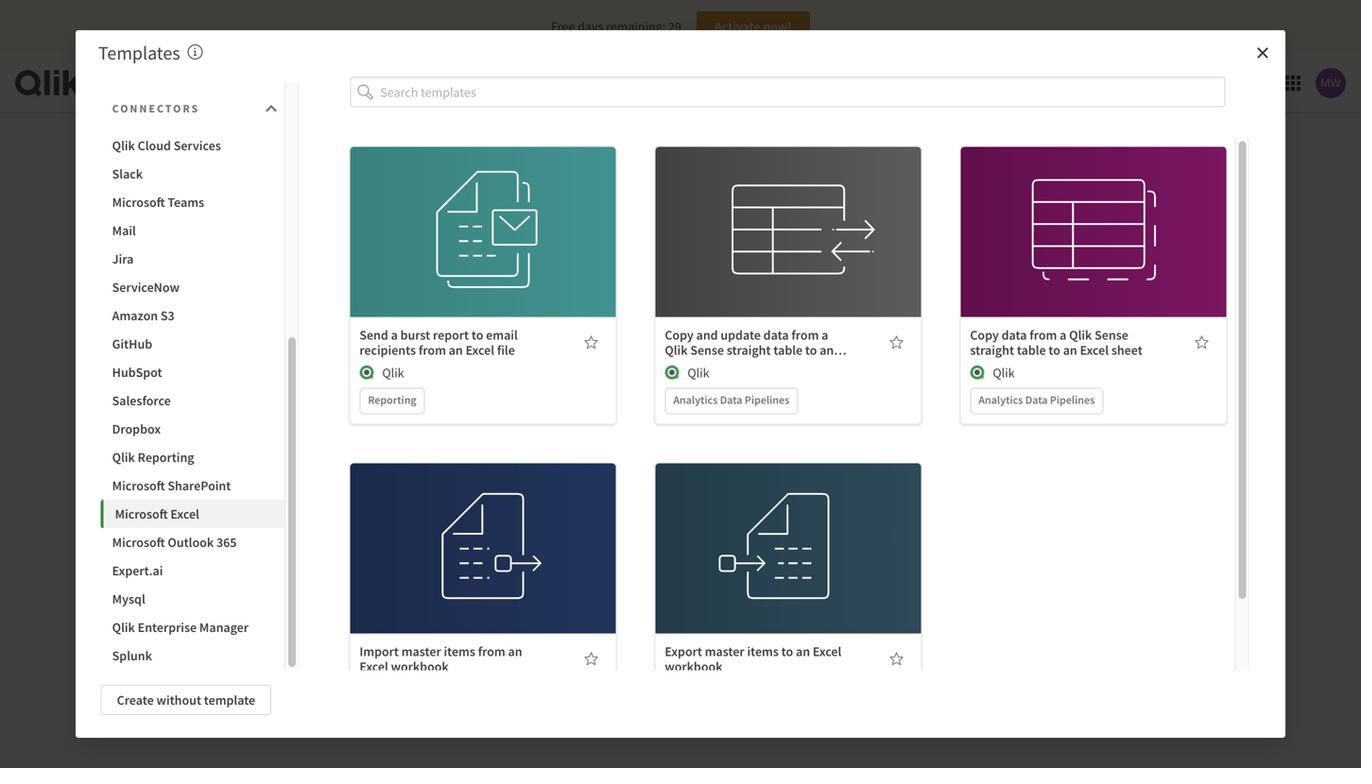 Task type: locate. For each thing, give the bounding box(es) containing it.
microsoft down the slack at the top of the page
[[112, 194, 165, 211]]

3 qlik image from the left
[[970, 365, 985, 381]]

1 vertical spatial create
[[117, 692, 154, 709]]

data
[[720, 393, 742, 408], [1025, 393, 1048, 408]]

a inside copy data from a qlik sense straight table to an excel sheet
[[1060, 327, 1067, 344]]

services
[[174, 137, 221, 154]]

servicenow button
[[101, 273, 285, 302]]

templates
[[98, 41, 180, 65]]

0 horizontal spatial data
[[720, 393, 742, 408]]

create
[[637, 503, 674, 520], [117, 692, 154, 709]]

1 horizontal spatial straight
[[970, 342, 1014, 359]]

microsoft for microsoft outlook 365
[[112, 534, 165, 551]]

qlik image for send a burst report to email recipients from an excel file
[[360, 365, 375, 381]]

use template for excel
[[445, 203, 520, 220]]

qlik inside button
[[112, 619, 135, 636]]

a inside copy and update data from a qlik sense straight table to an excel sheet
[[822, 327, 828, 344]]

use template button for excel
[[424, 196, 542, 227]]

2 table from the left
[[1017, 342, 1046, 359]]

0 horizontal spatial table
[[774, 342, 803, 359]]

2 horizontal spatial a
[[1060, 327, 1067, 344]]

pipelines down copy data from a qlik sense straight table to an excel sheet
[[1050, 393, 1095, 408]]

an inside copy data from a qlik sense straight table to an excel sheet
[[1063, 342, 1077, 359]]

365
[[216, 534, 237, 551]]

1 horizontal spatial create
[[637, 503, 674, 520]]

analytics for straight
[[979, 393, 1023, 408]]

excel inside send a burst report to email recipients from an excel file
[[466, 342, 494, 359]]

table inside copy data from a qlik sense straight table to an excel sheet
[[1017, 342, 1046, 359]]

send a burst report to email recipients from an excel file
[[360, 327, 518, 359]]

2 horizontal spatial qlik image
[[970, 365, 985, 381]]

import
[[360, 643, 399, 660]]

2 data from the left
[[1025, 393, 1048, 408]]

0 horizontal spatial data
[[763, 327, 789, 344]]

Search templates text field
[[380, 77, 1225, 107]]

days
[[578, 18, 603, 35]]

template for report
[[469, 203, 520, 220]]

2 analytics from the left
[[979, 393, 1023, 408]]

analytics
[[673, 393, 718, 408], [979, 393, 1023, 408]]

0 horizontal spatial items
[[444, 643, 475, 660]]

workbook inside import master items from an excel workbook
[[391, 658, 449, 675]]

3 a from the left
[[1060, 327, 1067, 344]]

pipelines for an
[[1050, 393, 1095, 408]]

create down have
[[637, 503, 674, 520]]

use template
[[445, 203, 520, 220], [751, 203, 826, 220], [1056, 203, 1131, 220], [445, 520, 520, 537], [751, 520, 826, 537]]

enterprise
[[138, 619, 197, 636]]

create inside "button"
[[117, 692, 154, 709]]

1 table from the left
[[774, 342, 803, 359]]

analytics down copy data from a qlik sense straight table to an excel sheet
[[979, 393, 1023, 408]]

sheet
[[1111, 342, 1143, 359], [696, 357, 727, 374]]

1 horizontal spatial workbook
[[665, 658, 723, 675]]

reporting down recipients
[[368, 393, 417, 408]]

master inside import master items from an excel workbook
[[401, 643, 441, 660]]

create for create automation
[[637, 503, 674, 520]]

details for excel
[[463, 244, 502, 261]]

1 data from the left
[[763, 327, 789, 344]]

analytics data pipelines
[[673, 393, 790, 408], [979, 393, 1095, 408]]

yet
[[780, 463, 800, 482]]

pipelines
[[745, 393, 790, 408], [1050, 393, 1095, 408]]

1 workbook from the left
[[391, 658, 449, 675]]

reporting up microsoft sharepoint
[[138, 449, 194, 466]]

create automation button
[[603, 497, 758, 527]]

to inside the export master items to an excel workbook
[[781, 643, 793, 660]]

copy data from a qlik sense straight table to an excel sheet
[[970, 327, 1143, 359]]

1 horizontal spatial copy
[[970, 327, 999, 344]]

not
[[608, 463, 630, 482]]

1 horizontal spatial data
[[1025, 393, 1048, 408]]

s3
[[161, 307, 175, 324]]

1 horizontal spatial qlik image
[[665, 365, 680, 381]]

github button
[[101, 330, 285, 358]]

0 horizontal spatial a
[[391, 327, 398, 344]]

straight inside copy and update data from a qlik sense straight table to an excel sheet
[[727, 342, 771, 359]]

0 horizontal spatial reporting
[[138, 449, 194, 466]]

mysql button
[[101, 585, 285, 613]]

0 horizontal spatial straight
[[727, 342, 771, 359]]

expert.ai button
[[101, 557, 285, 585]]

recipients
[[360, 342, 416, 359]]

a
[[391, 327, 398, 344], [822, 327, 828, 344], [1060, 327, 1067, 344]]

mysql
[[112, 591, 145, 608]]

copy inside copy data from a qlik sense straight table to an excel sheet
[[970, 327, 999, 344]]

hubspot button
[[101, 358, 285, 387]]

1 items from the left
[[444, 643, 475, 660]]

qlik image
[[360, 365, 375, 381], [665, 365, 680, 381], [970, 365, 985, 381]]

1 horizontal spatial data
[[1002, 327, 1027, 344]]

2 workbook from the left
[[665, 658, 723, 675]]

1 pipelines from the left
[[745, 393, 790, 408]]

microsoft up expert.ai
[[112, 534, 165, 551]]

update
[[721, 327, 761, 344]]

qlik
[[112, 137, 135, 154], [1069, 327, 1092, 344], [665, 342, 688, 359], [382, 365, 404, 382], [688, 365, 709, 382], [993, 365, 1015, 382], [112, 449, 135, 466], [112, 619, 135, 636]]

items right export
[[747, 643, 779, 660]]

template
[[469, 203, 520, 220], [774, 203, 826, 220], [1080, 203, 1131, 220], [469, 520, 520, 537], [774, 520, 826, 537], [204, 692, 255, 709]]

2 pipelines from the left
[[1050, 393, 1095, 408]]

1 vertical spatial reporting
[[138, 449, 194, 466]]

copy inside copy and update data from a qlik sense straight table to an excel sheet
[[665, 327, 694, 344]]

an
[[449, 342, 463, 359], [820, 342, 834, 359], [1063, 342, 1077, 359], [508, 643, 522, 660], [796, 643, 810, 660]]

import master items from an excel workbook
[[360, 643, 522, 675]]

master for import
[[401, 643, 441, 660]]

analytics down and
[[673, 393, 718, 408]]

1 straight from the left
[[727, 342, 771, 359]]

microsoft sharepoint
[[112, 477, 231, 494]]

activate now! link
[[697, 11, 810, 42]]

automations
[[694, 463, 777, 482]]

2 data from the left
[[1002, 327, 1027, 344]]

0 horizontal spatial master
[[401, 643, 441, 660]]

straight
[[727, 342, 771, 359], [970, 342, 1014, 359]]

1 data from the left
[[720, 393, 742, 408]]

reporting inside button
[[138, 449, 194, 466]]

table inside copy and update data from a qlik sense straight table to an excel sheet
[[774, 342, 803, 359]]

microsoft teams
[[112, 194, 204, 211]]

data down copy and update data from a qlik sense straight table to an excel sheet
[[720, 393, 742, 408]]

2 items from the left
[[747, 643, 779, 660]]

create inside button
[[637, 503, 674, 520]]

free days remaining: 29
[[551, 18, 681, 35]]

use for straight
[[751, 203, 772, 220]]

0 horizontal spatial copy
[[665, 327, 694, 344]]

2 analytics data pipelines from the left
[[979, 393, 1095, 408]]

analytics data pipelines down copy data from a qlik sense straight table to an excel sheet
[[979, 393, 1095, 408]]

1 horizontal spatial analytics data pipelines
[[979, 393, 1095, 408]]

excel inside copy data from a qlik sense straight table to an excel sheet
[[1080, 342, 1109, 359]]

data for table
[[1025, 393, 1048, 408]]

master right export
[[705, 643, 745, 660]]

pipelines for table
[[745, 393, 790, 408]]

items inside import master items from an excel workbook
[[444, 643, 475, 660]]

1 horizontal spatial a
[[822, 327, 828, 344]]

1 horizontal spatial reporting
[[368, 393, 417, 408]]

data down copy data from a qlik sense straight table to an excel sheet
[[1025, 393, 1048, 408]]

details for table
[[769, 244, 808, 261]]

workbook
[[391, 658, 449, 675], [665, 658, 723, 675]]

0 horizontal spatial sense
[[690, 342, 724, 359]]

an inside send a burst report to email recipients from an excel file
[[449, 342, 463, 359]]

connectors
[[112, 101, 200, 116]]

sense
[[1095, 327, 1128, 344], [690, 342, 724, 359]]

1 horizontal spatial analytics
[[979, 393, 1023, 408]]

add to favorites image
[[584, 335, 599, 350], [889, 335, 904, 350], [1194, 335, 1209, 350], [584, 652, 599, 667], [889, 652, 904, 667]]

qlik inside copy data from a qlik sense straight table to an excel sheet
[[1069, 327, 1092, 344]]

0 horizontal spatial pipelines
[[745, 393, 790, 408]]

report
[[433, 327, 469, 344]]

0 vertical spatial create
[[637, 503, 674, 520]]

use template button
[[424, 196, 542, 227], [729, 196, 847, 227], [1034, 196, 1153, 227], [424, 513, 542, 543], [729, 513, 847, 543]]

items
[[444, 643, 475, 660], [747, 643, 779, 660]]

0 horizontal spatial analytics data pipelines
[[673, 393, 790, 408]]

excel
[[466, 342, 494, 359], [1080, 342, 1109, 359], [665, 357, 694, 374], [171, 506, 199, 523], [813, 643, 842, 660], [360, 658, 388, 675]]

1 analytics data pipelines from the left
[[673, 393, 790, 408]]

0 horizontal spatial analytics
[[673, 393, 718, 408]]

sense inside copy and update data from a qlik sense straight table to an excel sheet
[[690, 342, 724, 359]]

straight inside copy data from a qlik sense straight table to an excel sheet
[[970, 342, 1014, 359]]

close image
[[1255, 45, 1270, 60]]

mail button
[[101, 216, 285, 245]]

1 horizontal spatial items
[[747, 643, 779, 660]]

1 horizontal spatial sheet
[[1111, 342, 1143, 359]]

to inside send a burst report to email recipients from an excel file
[[472, 327, 483, 344]]

1 qlik image from the left
[[360, 365, 375, 381]]

0 vertical spatial reporting
[[368, 393, 417, 408]]

workbook inside the export master items to an excel workbook
[[665, 658, 723, 675]]

0 horizontal spatial qlik image
[[360, 365, 375, 381]]

items right import
[[444, 643, 475, 660]]

microsoft down microsoft sharepoint
[[115, 506, 168, 523]]

microsoft excel
[[115, 506, 199, 523]]

analytics data pipelines down copy and update data from a qlik sense straight table to an excel sheet
[[673, 393, 790, 408]]

1 copy from the left
[[665, 327, 694, 344]]

from
[[792, 327, 819, 344], [1030, 327, 1057, 344], [419, 342, 446, 359], [478, 643, 505, 660]]

1 horizontal spatial pipelines
[[1050, 393, 1095, 408]]

pipelines down copy and update data from a qlik sense straight table to an excel sheet
[[745, 393, 790, 408]]

2 copy from the left
[[970, 327, 999, 344]]

microsoft down qlik reporting
[[112, 477, 165, 494]]

copy
[[665, 327, 694, 344], [970, 327, 999, 344]]

0 horizontal spatial create
[[117, 692, 154, 709]]

an inside copy and update data from a qlik sense straight table to an excel sheet
[[820, 342, 834, 359]]

2 a from the left
[[822, 327, 828, 344]]

template for a
[[1080, 203, 1131, 220]]

analytics for qlik
[[673, 393, 718, 408]]

details
[[463, 244, 502, 261], [769, 244, 808, 261], [1074, 244, 1113, 261], [463, 561, 502, 578], [769, 561, 808, 578]]

2 master from the left
[[705, 643, 745, 660]]

microsoft for microsoft excel
[[115, 506, 168, 523]]

1 horizontal spatial master
[[705, 643, 745, 660]]

to
[[472, 327, 483, 344], [805, 342, 817, 359], [1049, 342, 1060, 359], [781, 643, 793, 660]]

microsoft
[[112, 194, 165, 211], [112, 477, 165, 494], [115, 506, 168, 523], [112, 534, 165, 551]]

outlook
[[168, 534, 214, 551]]

microsoft for microsoft sharepoint
[[112, 477, 165, 494]]

1 horizontal spatial table
[[1017, 342, 1046, 359]]

1 horizontal spatial sense
[[1095, 327, 1128, 344]]

excel inside the export master items to an excel workbook
[[813, 643, 842, 660]]

expert.ai
[[112, 562, 163, 579]]

slack
[[112, 165, 143, 182]]

create left without
[[117, 692, 154, 709]]

1 analytics from the left
[[673, 393, 718, 408]]

master inside the export master items to an excel workbook
[[705, 643, 745, 660]]

data
[[763, 327, 789, 344], [1002, 327, 1027, 344]]

items for from
[[444, 643, 475, 660]]

an inside import master items from an excel workbook
[[508, 643, 522, 660]]

items inside the export master items to an excel workbook
[[747, 643, 779, 660]]

1 master from the left
[[401, 643, 441, 660]]

0 horizontal spatial sheet
[[696, 357, 727, 374]]

reporting
[[368, 393, 417, 408], [138, 449, 194, 466]]

do
[[588, 463, 605, 482]]

0 horizontal spatial workbook
[[391, 658, 449, 675]]

copy and update data from a qlik sense straight table to an excel sheet
[[665, 327, 834, 374]]

master right import
[[401, 643, 441, 660]]

1 a from the left
[[391, 327, 398, 344]]

2 qlik image from the left
[[665, 365, 680, 381]]

hubspot
[[112, 364, 162, 381]]

2 straight from the left
[[970, 342, 1014, 359]]



Task type: vqa. For each thing, say whether or not it's contained in the screenshot.
Qlik inside the copy and update data from a qlik sense straight table to an excel sheet
yes



Task type: describe. For each thing, give the bounding box(es) containing it.
use template button for an
[[1034, 196, 1153, 227]]

connections button
[[361, 53, 462, 113]]

amazon s3
[[112, 307, 175, 324]]

a inside send a burst report to email recipients from an excel file
[[391, 327, 398, 344]]

add to favorites image for to
[[889, 335, 904, 350]]

copy for qlik
[[665, 327, 694, 344]]

you
[[561, 463, 585, 482]]

sheet inside copy data from a qlik sense straight table to an excel sheet
[[1111, 342, 1143, 359]]

qlik inside copy and update data from a qlik sense straight table to an excel sheet
[[665, 342, 688, 359]]

to inside copy and update data from a qlik sense straight table to an excel sheet
[[805, 342, 817, 359]]

use for an
[[445, 203, 466, 220]]

jira
[[112, 250, 134, 268]]

mail
[[112, 222, 136, 239]]

jira button
[[101, 245, 285, 273]]

salesforce button
[[101, 387, 285, 415]]

connections
[[376, 74, 447, 91]]

create for create without template
[[117, 692, 154, 709]]

amazon s3 button
[[101, 302, 285, 330]]

servicenow
[[112, 279, 180, 296]]

qlik image for copy data from a qlik sense straight table to an excel sheet
[[970, 365, 985, 381]]

file
[[497, 342, 515, 359]]

data inside copy and update data from a qlik sense straight table to an excel sheet
[[763, 327, 789, 344]]

microsoft outlook 365 button
[[101, 528, 285, 557]]

now!
[[763, 18, 792, 35]]

amazon
[[112, 307, 158, 324]]

microsoft sharepoint button
[[101, 472, 285, 500]]

splunk
[[112, 647, 152, 665]]

details button for table
[[729, 238, 847, 268]]

template for from
[[469, 520, 520, 537]]

export master items to an excel workbook
[[665, 643, 842, 675]]

create automation
[[637, 503, 743, 520]]

create without template
[[117, 692, 255, 709]]

have
[[633, 463, 664, 482]]

qlik cloud services button
[[101, 131, 285, 160]]

salesforce
[[112, 392, 171, 409]]

copy for straight
[[970, 327, 999, 344]]

data inside copy data from a qlik sense straight table to an excel sheet
[[1002, 327, 1027, 344]]

use template for an
[[1056, 203, 1131, 220]]

details button for excel
[[424, 238, 542, 268]]

teams
[[168, 194, 204, 211]]

from inside send a burst report to email recipients from an excel file
[[419, 342, 446, 359]]

microsoft excel button
[[101, 500, 285, 528]]

analytics data pipelines for sense
[[673, 393, 790, 408]]

excel inside copy and update data from a qlik sense straight table to an excel sheet
[[665, 357, 694, 374]]

use template for table
[[751, 203, 826, 220]]

create without template button
[[101, 685, 271, 716]]

sense inside copy data from a qlik sense straight table to an excel sheet
[[1095, 327, 1128, 344]]

from inside import master items from an excel workbook
[[478, 643, 505, 660]]

templates are pre-built automations that help you automate common business workflows. get started by selecting one of the pre-built templates or choose the blank canvas to build an automation from scratch. image
[[188, 44, 203, 60]]

sheet inside copy and update data from a qlik sense straight table to an excel sheet
[[696, 357, 727, 374]]

dropbox
[[112, 421, 161, 438]]

manager
[[199, 619, 249, 636]]

activate now!
[[715, 18, 792, 35]]

excel inside microsoft excel button
[[171, 506, 199, 523]]

microsoft for microsoft teams
[[112, 194, 165, 211]]

github
[[112, 336, 152, 353]]

an inside the export master items to an excel workbook
[[796, 643, 810, 660]]

template inside "button"
[[204, 692, 255, 709]]

details button for an
[[1034, 238, 1153, 268]]

add to favorites image for file
[[584, 335, 599, 350]]

you do not have any automations yet
[[561, 463, 800, 482]]

without
[[156, 692, 201, 709]]

send
[[360, 327, 388, 344]]

items for to
[[747, 643, 779, 660]]

free
[[551, 18, 575, 35]]

add to favorites image for excel
[[1194, 335, 1209, 350]]

details for an
[[1074, 244, 1113, 261]]

excel inside import master items from an excel workbook
[[360, 658, 388, 675]]

workbook for import
[[391, 658, 449, 675]]

splunk button
[[101, 642, 285, 670]]

workbook for export
[[665, 658, 723, 675]]

activate
[[715, 18, 761, 35]]

microsoft outlook 365
[[112, 534, 237, 551]]

slack button
[[101, 160, 285, 188]]

use for to
[[1056, 203, 1077, 220]]

dropbox button
[[101, 415, 285, 443]]

connectors button
[[101, 90, 285, 128]]

any
[[667, 463, 691, 482]]

from inside copy data from a qlik sense straight table to an excel sheet
[[1030, 327, 1057, 344]]

remaining:
[[606, 18, 666, 35]]

template for to
[[774, 520, 826, 537]]

sharepoint
[[168, 477, 231, 494]]

to inside copy data from a qlik sense straight table to an excel sheet
[[1049, 342, 1060, 359]]

template for data
[[774, 203, 826, 220]]

analytics data pipelines for table
[[979, 393, 1095, 408]]

and
[[696, 327, 718, 344]]

burst
[[400, 327, 430, 344]]

automation
[[676, 503, 743, 520]]

templates are pre-built automations that help you automate common business workflows. get started by selecting one of the pre-built templates or choose the blank canvas to build an automation from scratch. tooltip
[[188, 41, 203, 65]]

master for export
[[705, 643, 745, 660]]

cloud
[[138, 137, 171, 154]]

qlik reporting
[[112, 449, 194, 466]]

export
[[665, 643, 702, 660]]

qlik enterprise manager button
[[101, 613, 285, 642]]

email
[[486, 327, 518, 344]]

qlik enterprise manager
[[112, 619, 249, 636]]

data for sense
[[720, 393, 742, 408]]

29
[[668, 18, 681, 35]]

from inside copy and update data from a qlik sense straight table to an excel sheet
[[792, 327, 819, 344]]

qlik reporting button
[[101, 443, 285, 472]]

qlik cloud services
[[112, 137, 221, 154]]

use template button for table
[[729, 196, 847, 227]]

microsoft teams button
[[101, 188, 285, 216]]

qlik image for copy and update data from a qlik sense straight table to an excel sheet
[[665, 365, 680, 381]]



